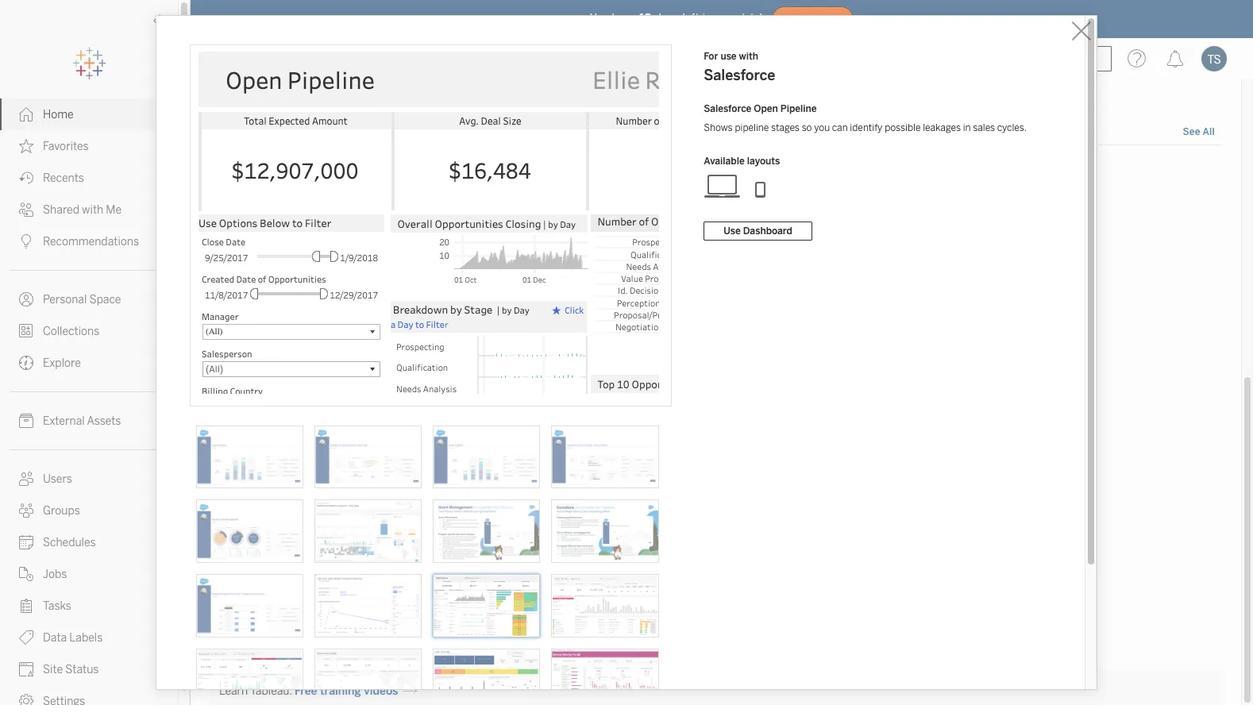 Task type: locate. For each thing, give the bounding box(es) containing it.
2 to from the left
[[652, 163, 663, 177]]

can
[[832, 122, 848, 133]]

accelerators
[[213, 121, 295, 139]]

1 vertical spatial salesforce
[[704, 103, 752, 114]]

space
[[89, 293, 121, 307]]

your right sign
[[463, 163, 486, 177]]

built
[[297, 163, 320, 177]]

in inside the salesforce open pipeline shows pipeline stages so you can identify possible leakages in sales cycles.
[[963, 122, 971, 133]]

1 horizontal spatial data
[[627, 163, 650, 177]]

groups
[[43, 504, 80, 518]]

external assets
[[43, 415, 121, 428]]

0 vertical spatial with
[[739, 51, 759, 62]]

with
[[739, 51, 759, 62], [82, 203, 103, 217]]

1 horizontal spatial your
[[715, 12, 739, 25]]

salesforce for salesforce
[[221, 352, 276, 366]]

buy now button
[[772, 6, 854, 32]]

in right left
[[703, 12, 712, 25]]

data left source, at the top of the page
[[489, 163, 512, 177]]

you
[[590, 12, 609, 25]]

1 vertical spatial in
[[963, 122, 971, 133]]

left
[[683, 12, 700, 25]]

a
[[268, 163, 274, 177]]

you
[[814, 122, 830, 133]]

possible
[[885, 122, 921, 133]]

favorites link
[[0, 130, 178, 162]]

with inside for use with salesforce
[[739, 51, 759, 62]]

tableau.
[[250, 685, 292, 698]]

to right sign
[[451, 163, 461, 177]]

all
[[1203, 127, 1215, 138]]

your left trial.
[[715, 12, 739, 25]]

laptop image
[[704, 173, 742, 199]]

0 horizontal spatial with
[[82, 203, 103, 217]]

learn tableau.
[[219, 685, 292, 698]]

2 horizontal spatial in
[[963, 122, 971, 133]]

servicenow
[[221, 575, 283, 589]]

layouts
[[747, 156, 780, 167]]

1 vertical spatial with
[[82, 203, 103, 217]]

in left sales
[[963, 122, 971, 133]]

identify
[[850, 122, 883, 133]]

schedules link
[[0, 527, 178, 558]]

0 vertical spatial in
[[703, 12, 712, 25]]

jobs
[[43, 568, 67, 582]]

salesforce education cloud - academic admissions process image
[[196, 574, 304, 638]]

navigator
[[565, 575, 615, 589]]

salesforce
[[704, 67, 776, 84], [704, 103, 752, 114], [221, 352, 276, 366]]

linkedin
[[486, 575, 531, 589]]

0 horizontal spatial use
[[567, 163, 585, 177]]

use right the for at top
[[721, 51, 737, 62]]

your
[[715, 12, 739, 25], [463, 163, 486, 177]]

from
[[241, 163, 266, 177]]

stages
[[771, 122, 800, 133]]

free training videos link
[[295, 685, 417, 698]]

1 to from the left
[[451, 163, 461, 177]]

salesforce inside the salesforce open pipeline shows pipeline stages so you can identify possible leakages in sales cycles.
[[704, 103, 752, 114]]

1 horizontal spatial with
[[739, 51, 759, 62]]

recents
[[43, 172, 84, 185]]

get
[[665, 163, 681, 177]]

0 vertical spatial use
[[721, 51, 737, 62]]

started.
[[684, 163, 723, 177]]

sample
[[587, 163, 624, 177]]

2 data from the left
[[627, 163, 650, 177]]

personal space link
[[0, 284, 178, 315]]

with left 'me'
[[82, 203, 103, 217]]

free
[[295, 685, 317, 698]]

see
[[1183, 127, 1201, 138]]

now
[[813, 14, 834, 24]]

0 horizontal spatial data
[[489, 163, 512, 177]]

to
[[451, 163, 461, 177], [652, 163, 663, 177]]

0 horizontal spatial in
[[439, 163, 448, 177]]

personal
[[43, 293, 87, 307]]

1 horizontal spatial use
[[721, 51, 737, 62]]

salesforce open pipeline shows pipeline stages so you can identify possible leakages in sales cycles.
[[704, 103, 1027, 133]]

servicenow itsm
[[221, 575, 313, 589]]

to left the get
[[652, 163, 663, 177]]

with right the for at top
[[739, 51, 759, 62]]

0 horizontal spatial to
[[451, 163, 461, 177]]

simply
[[378, 163, 413, 177]]

use dashboard
[[724, 226, 793, 237]]

trial.
[[742, 12, 766, 25]]

home
[[43, 108, 74, 122]]

days
[[655, 12, 679, 25]]

recommendations
[[43, 235, 139, 249]]

data labels
[[43, 632, 103, 645]]

users link
[[0, 463, 178, 495]]

salesforce opportunity overview image
[[196, 649, 304, 705]]

0 horizontal spatial your
[[463, 163, 486, 177]]

1 horizontal spatial to
[[652, 163, 663, 177]]

start from a pre-built workbook. simply sign in to your data source, or use sample data to get started.
[[213, 163, 723, 177]]

phone image
[[742, 173, 780, 199]]

2 vertical spatial salesforce
[[221, 352, 276, 366]]

1 vertical spatial your
[[463, 163, 486, 177]]

salesforce opportunity tracking image
[[552, 574, 659, 638]]

salesforce sales cloud - sales pipeline image
[[433, 426, 541, 489]]

collections
[[43, 325, 100, 338]]

0 vertical spatial your
[[715, 12, 739, 25]]

use right or
[[567, 163, 585, 177]]

in
[[703, 12, 712, 25], [963, 122, 971, 133], [439, 163, 448, 177]]

sign
[[415, 163, 436, 177]]

salesforce nonprofit program management image
[[552, 649, 659, 705]]

main navigation. press the up and down arrow keys to access links. element
[[0, 99, 178, 705]]

data right sample
[[627, 163, 650, 177]]

2 vertical spatial in
[[439, 163, 448, 177]]

in right sign
[[439, 163, 448, 177]]

with inside main navigation. press the up and down arrow keys to access links. element
[[82, 203, 103, 217]]

buy now
[[792, 14, 834, 24]]

you have 13 days left in your trial.
[[590, 12, 766, 25]]

salesforce net zero cloud what-if image
[[315, 574, 422, 638]]



Task type: vqa. For each thing, say whether or not it's contained in the screenshot.
cycles.
yes



Task type: describe. For each thing, give the bounding box(es) containing it.
status
[[65, 663, 99, 677]]

shared with me
[[43, 203, 122, 217]]

salesforce admin insights image
[[315, 500, 422, 563]]

site status link
[[0, 654, 178, 686]]

shared
[[43, 203, 79, 217]]

salesforce for salesforce open pipeline shows pipeline stages so you can identify possible leakages in sales cycles.
[[704, 103, 752, 114]]

linkedin sales navigator
[[486, 575, 615, 589]]

home link
[[0, 99, 178, 130]]

users
[[43, 473, 72, 486]]

external
[[43, 415, 85, 428]]

sales
[[534, 575, 562, 589]]

sales
[[973, 122, 996, 133]]

pipeline
[[781, 103, 817, 114]]

data
[[43, 632, 67, 645]]

free training videos
[[295, 685, 398, 698]]

external assets link
[[0, 405, 178, 437]]

see all
[[1183, 127, 1215, 138]]

available layouts
[[704, 156, 780, 167]]

jobs link
[[0, 558, 178, 590]]

groups link
[[0, 495, 178, 527]]

itsm
[[286, 575, 313, 589]]

salesforce service cloud - voice call image
[[315, 426, 422, 489]]

marketo
[[486, 352, 530, 366]]

use inside for use with salesforce
[[721, 51, 737, 62]]

favorites
[[43, 140, 89, 153]]

open
[[754, 103, 778, 114]]

me
[[106, 203, 122, 217]]

pipeline
[[735, 122, 769, 133]]

have
[[612, 12, 637, 25]]

0 vertical spatial salesforce
[[704, 67, 776, 84]]

recommendations link
[[0, 226, 178, 257]]

labels
[[69, 632, 103, 645]]

shows
[[704, 122, 733, 133]]

salesforce nonprofit cloud - grant management image
[[433, 500, 541, 563]]

shared with me link
[[0, 194, 178, 226]]

so
[[802, 122, 812, 133]]

13
[[640, 12, 652, 25]]

1 vertical spatial use
[[567, 163, 585, 177]]

tasks link
[[0, 590, 178, 622]]

salesforce marketing leads image
[[315, 649, 422, 705]]

navigation panel element
[[0, 48, 178, 705]]

1 data from the left
[[489, 163, 512, 177]]

pre-
[[277, 163, 297, 177]]

salesforce case tracking image
[[433, 649, 541, 705]]

data labels link
[[0, 622, 178, 654]]

salesforce service cloud - service desk image
[[552, 426, 659, 489]]

leakages
[[923, 122, 961, 133]]

source,
[[514, 163, 551, 177]]

right arrow image
[[404, 685, 417, 698]]

salesforce sales cloud - weighted sales pipeline image
[[196, 426, 304, 489]]

site status
[[43, 663, 99, 677]]

schedules
[[43, 536, 96, 550]]

dashboard
[[743, 226, 793, 237]]

1 horizontal spatial in
[[703, 12, 712, 25]]

recents link
[[0, 162, 178, 194]]

for use with salesforce
[[704, 51, 776, 84]]

explore
[[43, 357, 81, 370]]

salesforce open pipeline image
[[433, 574, 541, 638]]

explore link
[[0, 347, 178, 379]]

for
[[704, 51, 718, 62]]

site
[[43, 663, 63, 677]]

assets
[[87, 415, 121, 428]]

start
[[213, 163, 239, 177]]

personal space
[[43, 293, 121, 307]]

tasks
[[43, 600, 71, 613]]

use
[[724, 226, 741, 237]]

salesforce nonprofit cloud - donations image
[[552, 500, 659, 563]]

collections link
[[0, 315, 178, 347]]

buy
[[792, 14, 811, 24]]

available
[[704, 156, 745, 167]]

or
[[553, 163, 564, 177]]

workbook.
[[322, 163, 375, 177]]

salesforce consumer goods cloud - key account management image
[[196, 500, 304, 563]]

videos
[[364, 685, 398, 698]]

learn
[[219, 685, 248, 698]]

training
[[320, 685, 361, 698]]

see all link
[[1183, 124, 1216, 141]]



